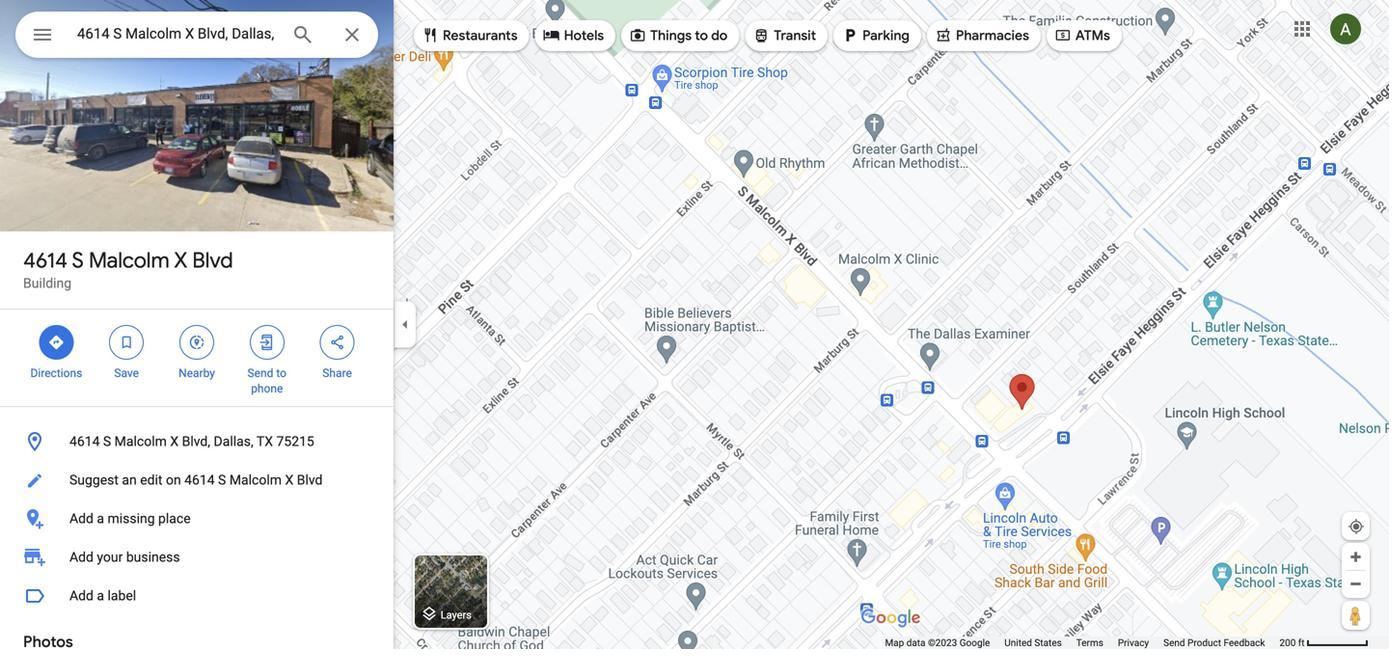 Task type: vqa. For each thing, say whether or not it's contained in the screenshot.
St "Main"
no



Task type: describe. For each thing, give the bounding box(es) containing it.
4614 s malcolm x blvd, dallas, tx 75215
[[69, 434, 314, 450]]


[[188, 332, 206, 353]]

data
[[907, 637, 926, 649]]

 things to do
[[629, 25, 728, 46]]

malcolm for blvd,
[[115, 434, 167, 450]]


[[842, 25, 859, 46]]

missing
[[108, 511, 155, 527]]

footer inside google maps element
[[885, 637, 1280, 650]]

 search field
[[15, 12, 378, 62]]

building
[[23, 276, 72, 291]]

4614 s malcolm x blvd main content
[[0, 0, 394, 650]]

an
[[122, 472, 137, 488]]

zoom out image
[[1349, 577, 1364, 592]]

x for blvd
[[174, 247, 187, 274]]

google
[[960, 637, 991, 649]]

add a label
[[69, 588, 136, 604]]

place
[[158, 511, 191, 527]]

terms
[[1077, 637, 1104, 649]]

suggest
[[69, 472, 119, 488]]

directions
[[30, 367, 82, 380]]

4614 S Malcolm X Blvd, Dallas, TX 75215 field
[[15, 12, 378, 58]]

united
[[1005, 637, 1033, 649]]

4614 for blvd,
[[69, 434, 100, 450]]

add for add a missing place
[[69, 511, 94, 527]]

4614 for blvd
[[23, 247, 68, 274]]

 button
[[15, 12, 69, 62]]

a for missing
[[97, 511, 104, 527]]

phone
[[251, 382, 283, 396]]


[[118, 332, 135, 353]]

add for add a label
[[69, 588, 94, 604]]


[[753, 25, 770, 46]]

business
[[126, 550, 180, 566]]

ft
[[1299, 637, 1305, 649]]

terms button
[[1077, 637, 1104, 650]]

layers
[[441, 609, 472, 621]]

google account: angela cha  
(angela.cha@adept.ai) image
[[1331, 14, 1362, 45]]

blvd,
[[182, 434, 210, 450]]

 restaurants
[[422, 25, 518, 46]]

send for send to phone
[[248, 367, 274, 380]]

show your location image
[[1348, 518, 1366, 536]]

s for blvd,
[[103, 434, 111, 450]]

united states button
[[1005, 637, 1062, 650]]

 transit
[[753, 25, 817, 46]]

privacy
[[1118, 637, 1150, 649]]

 atms
[[1055, 25, 1111, 46]]

add for add your business
[[69, 550, 94, 566]]


[[1055, 25, 1072, 46]]

©2023
[[928, 637, 958, 649]]

add a label button
[[0, 577, 394, 616]]

s for blvd
[[72, 247, 84, 274]]

nearby
[[179, 367, 215, 380]]

2 vertical spatial x
[[285, 472, 294, 488]]

parking
[[863, 27, 910, 44]]

send to phone
[[248, 367, 287, 396]]

malcolm for blvd
[[89, 247, 170, 274]]

suggest an edit on 4614 s malcolm x blvd
[[69, 472, 323, 488]]


[[629, 25, 647, 46]]

send for send product feedback
[[1164, 637, 1186, 649]]

on
[[166, 472, 181, 488]]

united states
[[1005, 637, 1062, 649]]


[[31, 21, 54, 49]]

4614 s malcolm x blvd building
[[23, 247, 233, 291]]

75215
[[277, 434, 314, 450]]

save
[[114, 367, 139, 380]]


[[258, 332, 276, 353]]



Task type: locate. For each thing, give the bounding box(es) containing it.
200
[[1280, 637, 1297, 649]]

add inside button
[[69, 588, 94, 604]]

1 vertical spatial 4614
[[69, 434, 100, 450]]

pharmacies
[[956, 27, 1030, 44]]

4614 right on
[[184, 472, 215, 488]]

malcolm down 'tx'
[[230, 472, 282, 488]]

tx
[[257, 434, 273, 450]]

your
[[97, 550, 123, 566]]

none field inside 4614 s malcolm x blvd, dallas, tx 75215 field
[[77, 22, 276, 45]]

0 vertical spatial 4614
[[23, 247, 68, 274]]

show street view coverage image
[[1343, 601, 1371, 630]]

hotels
[[564, 27, 604, 44]]

200 ft button
[[1280, 637, 1370, 649]]

0 horizontal spatial 4614
[[23, 247, 68, 274]]

a
[[97, 511, 104, 527], [97, 588, 104, 604]]

send product feedback
[[1164, 637, 1266, 649]]

add a missing place button
[[0, 500, 394, 539]]

product
[[1188, 637, 1222, 649]]

a for label
[[97, 588, 104, 604]]

share
[[323, 367, 352, 380]]

restaurants
[[443, 27, 518, 44]]

blvd inside button
[[297, 472, 323, 488]]

0 vertical spatial add
[[69, 511, 94, 527]]

google maps element
[[0, 0, 1390, 650]]


[[935, 25, 953, 46]]

None field
[[77, 22, 276, 45]]

malcolm up  at the bottom left
[[89, 247, 170, 274]]

a inside button
[[97, 588, 104, 604]]

3 add from the top
[[69, 588, 94, 604]]

add your business link
[[0, 539, 394, 577]]

send inside button
[[1164, 637, 1186, 649]]

4614 inside 4614 s malcolm x blvd building
[[23, 247, 68, 274]]

x for blvd,
[[170, 434, 179, 450]]

to inside  things to do
[[695, 27, 708, 44]]

0 horizontal spatial s
[[72, 247, 84, 274]]

1 add from the top
[[69, 511, 94, 527]]

atms
[[1076, 27, 1111, 44]]

1 vertical spatial x
[[170, 434, 179, 450]]

0 vertical spatial to
[[695, 27, 708, 44]]

1 vertical spatial malcolm
[[115, 434, 167, 450]]

edit
[[140, 472, 163, 488]]

1 vertical spatial blvd
[[297, 472, 323, 488]]

to
[[695, 27, 708, 44], [276, 367, 287, 380]]

1 horizontal spatial 4614
[[69, 434, 100, 450]]

feedback
[[1224, 637, 1266, 649]]

2 horizontal spatial s
[[218, 472, 226, 488]]

send product feedback button
[[1164, 637, 1266, 650]]

4614 s malcolm x blvd, dallas, tx 75215 button
[[0, 423, 394, 461]]

suggest an edit on 4614 s malcolm x blvd button
[[0, 461, 394, 500]]

s
[[72, 247, 84, 274], [103, 434, 111, 450], [218, 472, 226, 488]]

send
[[248, 367, 274, 380], [1164, 637, 1186, 649]]

0 vertical spatial blvd
[[192, 247, 233, 274]]

2 vertical spatial 4614
[[184, 472, 215, 488]]

map
[[885, 637, 905, 649]]

1 vertical spatial a
[[97, 588, 104, 604]]

add down suggest
[[69, 511, 94, 527]]

dallas,
[[214, 434, 254, 450]]

transit
[[774, 27, 817, 44]]

1 horizontal spatial s
[[103, 434, 111, 450]]

states
[[1035, 637, 1062, 649]]

actions for 4614 s malcolm x blvd region
[[0, 310, 394, 406]]

1 vertical spatial send
[[1164, 637, 1186, 649]]

1 horizontal spatial to
[[695, 27, 708, 44]]

label
[[108, 588, 136, 604]]

privacy button
[[1118, 637, 1150, 650]]

collapse side panel image
[[395, 314, 416, 335]]

malcolm
[[89, 247, 170, 274], [115, 434, 167, 450], [230, 472, 282, 488]]

1 horizontal spatial send
[[1164, 637, 1186, 649]]


[[48, 332, 65, 353]]

zoom in image
[[1349, 550, 1364, 565]]

send up phone
[[248, 367, 274, 380]]

0 vertical spatial malcolm
[[89, 247, 170, 274]]

do
[[712, 27, 728, 44]]

send inside send to phone
[[248, 367, 274, 380]]

malcolm inside 4614 s malcolm x blvd building
[[89, 247, 170, 274]]

4614
[[23, 247, 68, 274], [69, 434, 100, 450], [184, 472, 215, 488]]


[[329, 332, 346, 353]]

blvd down 75215
[[297, 472, 323, 488]]


[[543, 25, 560, 46]]

0 vertical spatial s
[[72, 247, 84, 274]]

to up phone
[[276, 367, 287, 380]]

200 ft
[[1280, 637, 1305, 649]]

blvd
[[192, 247, 233, 274], [297, 472, 323, 488]]

x
[[174, 247, 187, 274], [170, 434, 179, 450], [285, 472, 294, 488]]

2 horizontal spatial 4614
[[184, 472, 215, 488]]

add left the label
[[69, 588, 94, 604]]

footer containing map data ©2023 google
[[885, 637, 1280, 650]]

0 vertical spatial x
[[174, 247, 187, 274]]

4614 up suggest
[[69, 434, 100, 450]]

to left do
[[695, 27, 708, 44]]

add
[[69, 511, 94, 527], [69, 550, 94, 566], [69, 588, 94, 604]]

0 vertical spatial send
[[248, 367, 274, 380]]

blvd inside 4614 s malcolm x blvd building
[[192, 247, 233, 274]]

x inside 4614 s malcolm x blvd building
[[174, 247, 187, 274]]

1 vertical spatial s
[[103, 434, 111, 450]]

4614 up building
[[23, 247, 68, 274]]

0 horizontal spatial to
[[276, 367, 287, 380]]

a inside button
[[97, 511, 104, 527]]

1 vertical spatial to
[[276, 367, 287, 380]]

to inside send to phone
[[276, 367, 287, 380]]

a left the label
[[97, 588, 104, 604]]

2 vertical spatial add
[[69, 588, 94, 604]]

2 add from the top
[[69, 550, 94, 566]]

add your business
[[69, 550, 180, 566]]

a left 'missing'
[[97, 511, 104, 527]]


[[422, 25, 439, 46]]

things
[[651, 27, 692, 44]]

0 horizontal spatial send
[[248, 367, 274, 380]]

2 a from the top
[[97, 588, 104, 604]]

 hotels
[[543, 25, 604, 46]]

blvd up 
[[192, 247, 233, 274]]

malcolm up edit
[[115, 434, 167, 450]]

footer
[[885, 637, 1280, 650]]

1 vertical spatial add
[[69, 550, 94, 566]]

send left product
[[1164, 637, 1186, 649]]

2 vertical spatial s
[[218, 472, 226, 488]]

 parking
[[842, 25, 910, 46]]

0 vertical spatial a
[[97, 511, 104, 527]]

map data ©2023 google
[[885, 637, 991, 649]]

1 horizontal spatial blvd
[[297, 472, 323, 488]]

add left your
[[69, 550, 94, 566]]

add inside button
[[69, 511, 94, 527]]

s inside 4614 s malcolm x blvd building
[[72, 247, 84, 274]]

0 horizontal spatial blvd
[[192, 247, 233, 274]]

add a missing place
[[69, 511, 191, 527]]

 pharmacies
[[935, 25, 1030, 46]]

2 vertical spatial malcolm
[[230, 472, 282, 488]]

1 a from the top
[[97, 511, 104, 527]]



